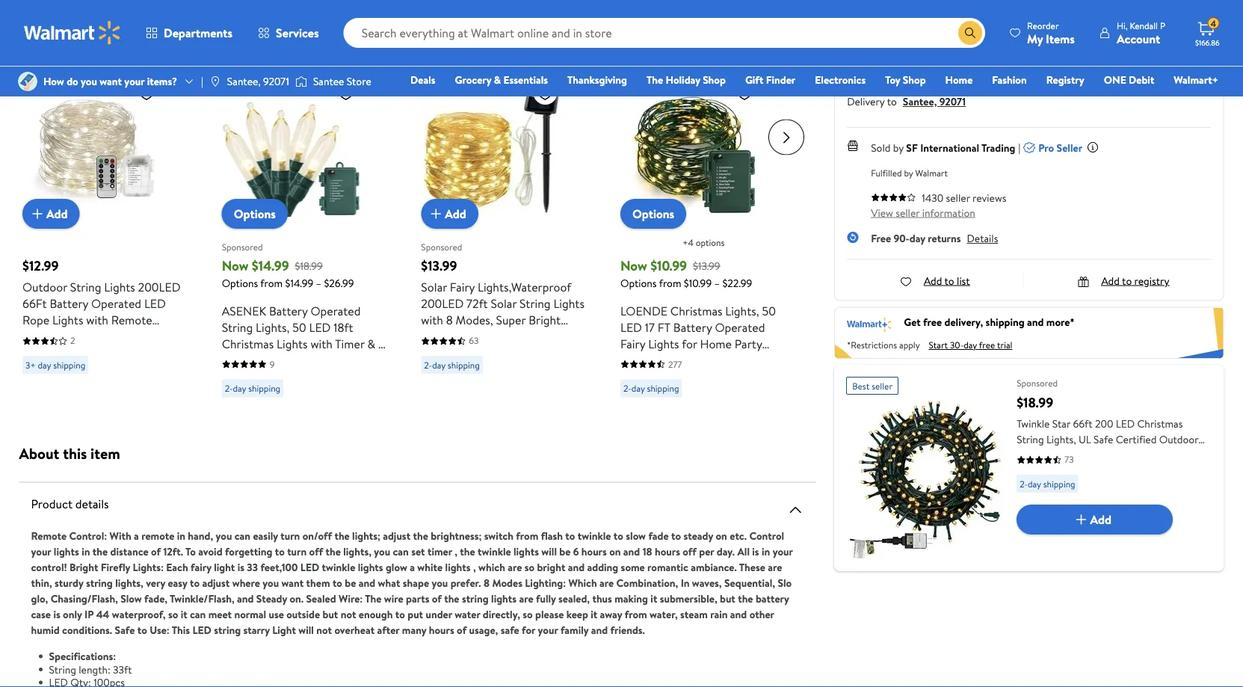 Task type: vqa. For each thing, say whether or not it's contained in the screenshot.
the middle Friday
no



Task type: describe. For each thing, give the bounding box(es) containing it.
thanksgiving link
[[561, 72, 634, 88]]

tree
[[332, 351, 354, 368]]

use:
[[150, 623, 170, 637]]

timer inside the 'asenek battery operated string lights, 50 led 18ft christmas lights with timer & 8 modes for christmas tree wreath party wedding decor, warm white'
[[335, 335, 364, 351]]

options inside now $10.99 $13.99 options from $10.99 – $22.99
[[620, 276, 657, 290]]

18ft
[[333, 319, 353, 335]]

lights up control!
[[54, 544, 79, 559]]

walmart+ link
[[1168, 72, 1226, 88]]

for inside the 'asenek battery operated string lights, 50 led 18ft christmas lights with timer & 8 modes for christmas tree wreath party wedding decor, warm white'
[[259, 351, 274, 368]]

more*
[[1047, 315, 1075, 329]]

1 shop from the left
[[703, 73, 726, 87]]

romantic
[[648, 560, 689, 574]]

for inside $12.99 outdoor string lights 200led 66ft battery operated led rope lights with remote indoor timer fairy lights for patio easter christmas party cool white
[[152, 328, 168, 344]]

white for $12.99
[[50, 361, 80, 377]]

modes inside the 'asenek battery operated string lights, 50 led 18ft christmas lights with timer & 8 modes for christmas tree wreath party wedding decor, warm white'
[[221, 351, 256, 368]]

with for $13.99
[[421, 311, 443, 328]]

electronics
[[815, 73, 866, 87]]

sponsored $18.99
[[1017, 377, 1058, 412]]

*restrictions apply
[[847, 339, 920, 352]]

modes,
[[456, 311, 493, 328]]

so left the "please"
[[523, 607, 533, 621]]

led inside $12.99 outdoor string lights 200led 66ft battery operated led rope lights with remote indoor timer fairy lights for patio easter christmas party cool white
[[144, 295, 166, 311]]

so left the bright
[[525, 560, 535, 574]]

sold by sf international trading
[[871, 140, 1016, 155]]

1 vertical spatial turn
[[287, 544, 307, 559]]

2-day shipping down copper
[[424, 358, 480, 371]]

4.128 stars out of 5, based on 1430 seller reviews element
[[871, 193, 916, 202]]

the left lights; in the left bottom of the page
[[335, 528, 350, 543]]

add to cart image for sponsored
[[427, 205, 445, 222]]

product group containing now $10.99
[[620, 47, 787, 403]]

toy shop
[[886, 73, 926, 87]]

trading
[[982, 140, 1016, 155]]

seller for reviews
[[946, 191, 971, 205]]

to right them
[[333, 575, 342, 590]]

fulfilled
[[871, 167, 902, 179]]

product group containing now $14.99
[[221, 47, 388, 403]]

easy
[[168, 575, 187, 590]]

string inside $12.99 outdoor string lights 200led 66ft battery operated led rope lights with remote indoor timer fairy lights for patio easter christmas party cool white
[[70, 279, 101, 295]]

0 horizontal spatial in
[[82, 544, 90, 559]]

lights left glow
[[358, 560, 383, 574]]

sponsored for now
[[221, 240, 263, 253]]

from down making
[[625, 607, 647, 621]]

lights, inside loende christmas lights, 50 led 17 ft battery operated fairy lights for home party garden christmas decoration, 1 pack
[[725, 302, 759, 319]]

0 vertical spatial free
[[924, 315, 942, 329]]

delivery for delivery
[[1134, 36, 1172, 51]]

outdoor string lights 200led 66ft battery operated led rope lights with remote indoor timer fairy lights for patio easter christmas party cool white image
[[22, 77, 161, 216]]

christmas up the 9
[[221, 335, 274, 351]]

1 vertical spatial on
[[716, 528, 728, 543]]

so up this
[[168, 607, 178, 621]]

you up avoid
[[216, 528, 232, 543]]

1 horizontal spatial a
[[410, 560, 415, 574]]

white
[[418, 560, 443, 574]]

lights up the bright
[[514, 544, 539, 559]]

0 vertical spatial twinkle
[[578, 528, 611, 543]]

73
[[1065, 453, 1074, 466]]

home link
[[939, 72, 980, 88]]

patio,
[[514, 344, 544, 361]]

1 vertical spatial ,
[[473, 560, 476, 574]]

1
[[780, 351, 784, 368]]

you down white
[[432, 575, 448, 590]]

intent image for delivery image
[[1141, 12, 1165, 36]]

fully
[[536, 591, 556, 606]]

0 vertical spatial $10.99
[[650, 256, 687, 275]]

sequential,
[[725, 575, 776, 590]]

for inside remote control: with a remote in hand, you can easily turn on/off the lights; adjust the brightness; switch from flash to twinkle to slow fade to steady on etc. control your lights in the distance of 12ft. to avoid forgetting to turn off the lights, you can set timer , the twinkle lights will be 6 hours on and 18 hours off per day. all is in your control! bright firefly lights: each fairy light is 33 feet,100 led twinkle lights glow a white lights , which are so bright and adding some romantic ambiance. these are thin, sturdy string lights, very easy to adjust where you want them to be and what shape you prefer. 8 modes lighting: which are combination, in waves, sequential, slo glo, chasing/flash, slow fade, twinkle/flash, and steady on. sealed wire: the wire parts of the string lights are fully sealed, thus making it submersible, but the battery case is only ip 44 waterproof, so it can meet normal use outside but not enough to put under water directly, so please keep it away from water, steam rain and other humid conditions. safe to use: this led string starry light will not overheat after many hours of usage, safe for your family and friends.
[[522, 623, 536, 637]]

0 horizontal spatial it
[[181, 607, 187, 621]]

0 vertical spatial home
[[946, 73, 973, 87]]

and down away at bottom
[[591, 623, 608, 637]]

0 horizontal spatial hours
[[429, 623, 454, 637]]

pro seller info image
[[1087, 141, 1099, 153]]

on.
[[290, 591, 304, 606]]

0 horizontal spatial ,
[[455, 544, 458, 559]]

delivery to santee, 92071
[[847, 94, 966, 109]]

firefly
[[101, 560, 130, 574]]

fairy inside $12.99 outdoor string lights 200led 66ft battery operated led rope lights with remote indoor timer fairy lights for patio easter christmas party cool white
[[91, 328, 116, 344]]

1 vertical spatial not
[[317, 623, 332, 637]]

string inside sponsored $13.99 solar fairy lights,waterproof 200led 72ft solar string lights with 8 modes, super bright copper wire solar lights outdoor for tree, patio, garden, party decoration
[[519, 295, 551, 311]]

water
[[455, 607, 480, 621]]

the down on/off on the left bottom of the page
[[326, 544, 341, 559]]

friends.
[[611, 623, 645, 637]]

the down control:
[[93, 544, 108, 559]]

grocery & essentials link
[[448, 72, 555, 88]]

0 vertical spatial $14.99
[[251, 256, 289, 275]]

keep
[[567, 607, 588, 621]]

loende
[[620, 302, 667, 319]]

twinkle star 66ft 200 led christmas string lights, ul safe certified outdoor fairy lights plug in, expandable green wire clear bulbs mini lights 8 modes, xmas tree wedding party decoration, warm white image
[[847, 401, 1005, 559]]

control!
[[31, 560, 67, 574]]

0 horizontal spatial santee,
[[227, 74, 261, 89]]

0 vertical spatial will
[[542, 544, 557, 559]]

1 vertical spatial $14.99
[[285, 276, 313, 290]]

christmas down now $10.99 $13.99 options from $10.99 – $22.99
[[670, 302, 722, 319]]

1 vertical spatial lights,
[[115, 575, 143, 590]]

pro seller
[[1039, 140, 1083, 155]]

each
[[166, 560, 188, 574]]

modes inside remote control: with a remote in hand, you can easily turn on/off the lights; adjust the brightness; switch from flash to twinkle to slow fade to steady on etc. control your lights in the distance of 12ft. to avoid forgetting to turn off the lights, you can set timer , the twinkle lights will be 6 hours on and 18 hours off per day. all is in your control! bright firefly lights: each fairy light is 33 feet,100 led twinkle lights glow a white lights , which are so bright and adding some romantic ambiance. these are thin, sturdy string lights, very easy to adjust where you want them to be and what shape you prefer. 8 modes lighting: which are combination, in waves, sequential, slo glo, chasing/flash, slow fade, twinkle/flash, and steady on. sealed wire: the wire parts of the string lights are fully sealed, thus making it submersible, but the battery case is only ip 44 waterproof, so it can meet normal use outside but not enough to put under water directly, so please keep it away from water, steam rain and other humid conditions. safe to use: this led string starry light will not overheat after many hours of usage, safe for your family and friends.
[[492, 575, 523, 590]]

to left put
[[395, 607, 405, 621]]

shape
[[403, 575, 429, 590]]

1 horizontal spatial free
[[979, 339, 996, 352]]

2-day shipping down the 9
[[224, 382, 280, 394]]

fairy inside sponsored $13.99 solar fairy lights,waterproof 200led 72ft solar string lights with 8 modes, super bright copper wire solar lights outdoor for tree, patio, garden, party decoration
[[450, 279, 475, 295]]

how do you want your items?
[[43, 74, 177, 89]]

next slide for similar items you might like list image
[[769, 119, 805, 155]]

sf
[[907, 140, 918, 155]]

you inside the similar items you might like based on what customers bought
[[107, 3, 130, 24]]

277
[[668, 357, 682, 370]]

bright inside remote control: with a remote in hand, you can easily turn on/off the lights; adjust the brightness; switch from flash to twinkle to slow fade to steady on etc. control your lights in the distance of 12ft. to avoid forgetting to turn off the lights, you can set timer , the twinkle lights will be 6 hours on and 18 hours off per day. all is in your control! bright firefly lights: each fairy light is 33 feet,100 led twinkle lights glow a white lights , which are so bright and adding some romantic ambiance. these are thin, sturdy string lights, very easy to adjust where you want them to be and what shape you prefer. 8 modes lighting: which are combination, in waves, sequential, slo glo, chasing/flash, slow fade, twinkle/flash, and steady on. sealed wire: the wire parts of the string lights are fully sealed, thus making it submersible, but the battery case is only ip 44 waterproof, so it can meet normal use outside but not enough to put under water directly, so please keep it away from water, steam rain and other humid conditions. safe to use: this led string starry light will not overheat after many hours of usage, safe for your family and friends.
[[70, 560, 98, 574]]

you right do
[[81, 74, 97, 89]]

one debit link
[[1098, 72, 1162, 88]]

2- inside $18.99 group
[[1020, 478, 1028, 490]]

1 horizontal spatial twinkle
[[478, 544, 511, 559]]

1 horizontal spatial santee,
[[903, 94, 937, 109]]

8 inside the 'asenek battery operated string lights, 50 led 18ft christmas lights with timer & 8 modes for christmas tree wreath party wedding decor, warm white'
[[378, 335, 385, 351]]

holiday
[[666, 73, 701, 87]]

for inside loende christmas lights, 50 led 17 ft battery operated fairy lights for home party garden christmas decoration, 1 pack
[[682, 335, 697, 351]]

twinkle/flash,
[[170, 591, 235, 606]]

add to favorites list, solar fairy lights,waterproof 200led 72ft solar string lights with 8 modes, super bright copper wire solar lights outdoor for tree, patio, garden, party decoration image
[[536, 83, 554, 102]]

seller for information
[[896, 205, 920, 220]]

90-
[[894, 231, 910, 245]]

reduced price
[[626, 56, 682, 69]]

add to cart image for $12.99
[[28, 205, 46, 222]]

0 vertical spatial but
[[720, 591, 736, 606]]

outdoor inside sponsored $13.99 solar fairy lights,waterproof 200led 72ft solar string lights with 8 modes, super bright copper wire solar lights outdoor for tree, patio, garden, party decoration
[[421, 344, 466, 361]]

options up now $10.99 $13.99 options from $10.99 – $22.99
[[632, 205, 674, 222]]

to down toy
[[887, 94, 897, 109]]

1 vertical spatial $10.99
[[684, 276, 712, 290]]

white for asenek
[[255, 384, 285, 401]]

easily
[[253, 528, 278, 543]]

shipping down the 63
[[447, 358, 480, 371]]

0 horizontal spatial but
[[323, 607, 338, 621]]

fairy
[[191, 560, 211, 574]]

registry link
[[1040, 72, 1092, 88]]

and down the "6"
[[568, 560, 585, 574]]

1 horizontal spatial in
[[177, 528, 185, 543]]

66ft
[[22, 295, 46, 311]]

combination,
[[617, 575, 679, 590]]

christmas inside $12.99 outdoor string lights 200led 66ft battery operated led rope lights with remote indoor timer fairy lights for patio easter christmas party cool white
[[87, 344, 139, 361]]

options link for sponsored
[[221, 199, 287, 228]]

add for add button corresponding to $12.99
[[46, 205, 67, 222]]

party inside $12.99 outdoor string lights 200led 66ft battery operated led rope lights with remote indoor timer fairy lights for patio easter christmas party cool white
[[142, 344, 169, 361]]

solar right 72ft
[[491, 295, 517, 311]]

0 vertical spatial &
[[494, 73, 501, 87]]

slow
[[626, 528, 646, 543]]

fairy inside loende christmas lights, 50 led 17 ft battery operated fairy lights for home party garden christmas decoration, 1 pack
[[620, 335, 645, 351]]

to down the fairy
[[190, 575, 200, 590]]

do
[[67, 74, 78, 89]]

to up feet,100
[[275, 544, 285, 559]]

2 vertical spatial of
[[457, 623, 467, 637]]

and up wire:
[[359, 575, 376, 590]]

lights:
[[133, 560, 164, 574]]

2 horizontal spatial it
[[651, 591, 658, 606]]

1 horizontal spatial of
[[432, 591, 442, 606]]

rain
[[711, 607, 728, 621]]

1 horizontal spatial 92071
[[940, 94, 966, 109]]

the holiday shop
[[647, 73, 726, 87]]

solar fairy lights,waterproof 200led 72ft solar string lights with 8 modes, super bright copper wire solar lights outdoor for tree, patio, garden, party decoration image
[[421, 77, 560, 216]]

waterproof,
[[112, 607, 166, 621]]

shipping inside banner
[[986, 315, 1025, 329]]

2-day shipping down garden
[[623, 382, 679, 394]]

and inside banner
[[1028, 315, 1044, 329]]

remote
[[141, 528, 174, 543]]

to up the "6"
[[566, 528, 575, 543]]

hand,
[[188, 528, 213, 543]]

battery inside loende christmas lights, 50 led 17 ft battery operated fairy lights for home party garden christmas decoration, 1 pack
[[673, 319, 712, 335]]

1 horizontal spatial on
[[610, 544, 621, 559]]

0 vertical spatial be
[[560, 544, 571, 559]]

steady
[[256, 591, 287, 606]]

add to favorites list, loende christmas lights, 50 led 17 ft battery operated fairy lights for home party garden christmas decoration, 1 pack image
[[735, 83, 753, 102]]

electronics link
[[809, 72, 873, 88]]

your up control!
[[31, 544, 51, 559]]

ft
[[658, 319, 670, 335]]

the up 'under'
[[444, 591, 460, 606]]

want inside remote control: with a remote in hand, you can easily turn on/off the lights; adjust the brightness; switch from flash to twinkle to slow fade to steady on etc. control your lights in the distance of 12ft. to avoid forgetting to turn off the lights, you can set timer , the twinkle lights will be 6 hours on and 18 hours off per day. all is in your control! bright firefly lights: each fairy light is 33 feet,100 led twinkle lights glow a white lights , which are so bright and adding some romantic ambiance. these are thin, sturdy string lights, very easy to adjust where you want them to be and what shape you prefer. 8 modes lighting: which are combination, in waves, sequential, slo glo, chasing/flash, slow fade, twinkle/flash, and steady on. sealed wire: the wire parts of the string lights are fully sealed, thus making it submersible, but the battery case is only ip 44 waterproof, so it can meet normal use outside but not enough to put under water directly, so please keep it away from water, steam rain and other humid conditions. safe to use: this led string starry light will not overheat after many hours of usage, safe for your family and friends.
[[282, 575, 304, 590]]

family
[[561, 623, 589, 637]]

and right rain at the right
[[731, 607, 747, 621]]

might
[[134, 3, 172, 24]]

solar left 72ft
[[421, 279, 447, 295]]

0 horizontal spatial of
[[151, 544, 161, 559]]

rope
[[22, 311, 49, 328]]

from left flash
[[516, 528, 539, 543]]

many
[[402, 623, 427, 637]]

are down adding
[[600, 575, 614, 590]]

200led inside sponsored $13.99 solar fairy lights,waterproof 200led 72ft solar string lights with 8 modes, super bright copper wire solar lights outdoor for tree, patio, garden, party decoration
[[421, 295, 463, 311]]

the inside remote control: with a remote in hand, you can easily turn on/off the lights; adjust the brightness; switch from flash to twinkle to slow fade to steady on etc. control your lights in the distance of 12ft. to avoid forgetting to turn off the lights, you can set timer , the twinkle lights will be 6 hours on and 18 hours off per day. all is in your control! bright firefly lights: each fairy light is 33 feet,100 led twinkle lights glow a white lights , which are so bright and adding some romantic ambiance. these are thin, sturdy string lights, very easy to adjust where you want them to be and what shape you prefer. 8 modes lighting: which are combination, in waves, sequential, slo glo, chasing/flash, slow fade, twinkle/flash, and steady on. sealed wire: the wire parts of the string lights are fully sealed, thus making it submersible, but the battery case is only ip 44 waterproof, so it can meet normal use outside but not enough to put under water directly, so please keep it away from water, steam rain and other humid conditions. safe to use: this led string starry light will not overheat after many hours of usage, safe for your family and friends.
[[365, 591, 382, 606]]

$18.99 inside sponsored now $14.99 $18.99 options from $14.99 – $26.99
[[295, 258, 323, 273]]

0 vertical spatial |
[[201, 74, 203, 89]]

asenek battery operated string lights, 50 led 18ft christmas lights with timer & 8 modes for christmas tree wreath party wedding decor, warm white
[[221, 302, 385, 401]]

where
[[232, 575, 260, 590]]

the down sequential,
[[738, 591, 753, 606]]

0 vertical spatial want
[[100, 74, 122, 89]]

reorder
[[1028, 19, 1059, 32]]

0 vertical spatial can
[[235, 528, 251, 543]]

easter
[[52, 344, 84, 361]]

product group containing $13.99
[[421, 47, 587, 403]]

0 vertical spatial adjust
[[383, 528, 411, 543]]

to left registry
[[1123, 273, 1132, 288]]

1 horizontal spatial lights,
[[343, 544, 372, 559]]

8 inside sponsored $13.99 solar fairy lights,waterproof 200led 72ft solar string lights with 8 modes, super bright copper wire solar lights outdoor for tree, patio, garden, party decoration
[[446, 311, 453, 328]]

outdoor inside $12.99 outdoor string lights 200led 66ft battery operated led rope lights with remote indoor timer fairy lights for patio easter christmas party cool white
[[22, 279, 67, 295]]

50 inside loende christmas lights, 50 led 17 ft battery operated fairy lights for home party garden christmas decoration, 1 pack
[[762, 302, 776, 319]]

wedding
[[292, 368, 338, 384]]

now inside now $10.99 $13.99 options from $10.99 – $22.99
[[620, 256, 647, 275]]

lights up prefer.
[[445, 560, 471, 574]]

2 horizontal spatial string
[[462, 591, 489, 606]]

the up set
[[413, 528, 428, 543]]

shipping
[[887, 36, 926, 51]]

like
[[176, 3, 198, 24]]

use
[[269, 607, 284, 621]]

this
[[63, 443, 87, 464]]

1 horizontal spatial string
[[214, 623, 241, 637]]

0 vertical spatial is
[[753, 544, 760, 559]]

control
[[750, 528, 785, 543]]

overheat
[[335, 623, 375, 637]]

product
[[31, 496, 73, 512]]

add to list button
[[900, 273, 970, 288]]

with for battery
[[310, 335, 332, 351]]

details button
[[967, 231, 999, 245]]

pickup button
[[971, 1, 1088, 87]]

deals
[[411, 73, 436, 87]]

prefer.
[[451, 575, 481, 590]]

remote inside remote control: with a remote in hand, you can easily turn on/off the lights; adjust the brightness; switch from flash to twinkle to slow fade to steady on etc. control your lights in the distance of 12ft. to avoid forgetting to turn off the lights, you can set timer , the twinkle lights will be 6 hours on and 18 hours off per day. all is in your control! bright firefly lights: each fairy light is 33 feet,100 led twinkle lights glow a white lights , which are so bright and adding some romantic ambiance. these are thin, sturdy string lights, very easy to adjust where you want them to be and what shape you prefer. 8 modes lighting: which are combination, in waves, sequential, slo glo, chasing/flash, slow fade, twinkle/flash, and steady on. sealed wire: the wire parts of the string lights are fully sealed, thus making it submersible, but the battery case is only ip 44 waterproof, so it can meet normal use outside but not enough to put under water directly, so please keep it away from water, steam rain and other humid conditions. safe to use: this led string starry light will not overheat after many hours of usage, safe for your family and friends.
[[31, 528, 67, 543]]

2 horizontal spatial can
[[393, 544, 409, 559]]

you up steady
[[263, 575, 279, 590]]

walmart+
[[1174, 73, 1219, 87]]

options up sponsored now $14.99 $18.99 options from $14.99 – $26.99
[[233, 205, 275, 222]]

led inside the 'asenek battery operated string lights, 50 led 18ft christmas lights with timer & 8 modes for christmas tree wreath party wedding decor, warm white'
[[309, 319, 331, 335]]

shipping inside $18.99 group
[[1044, 478, 1076, 490]]

reduced
[[626, 56, 660, 69]]

1 horizontal spatial hours
[[582, 544, 607, 559]]

lights up directly,
[[491, 591, 517, 606]]

party inside loende christmas lights, 50 led 17 ft battery operated fairy lights for home party garden christmas decoration, 1 pack
[[735, 335, 762, 351]]

services
[[276, 25, 319, 41]]

battery inside the 'asenek battery operated string lights, 50 led 18ft christmas lights with timer & 8 modes for christmas tree wreath party wedding decor, warm white'
[[269, 302, 307, 319]]

add to list
[[924, 273, 970, 288]]

add for sponsored's add button
[[445, 205, 466, 222]]

2 horizontal spatial in
[[762, 544, 770, 559]]

your down control
[[773, 544, 793, 559]]

cool
[[22, 361, 47, 377]]

fade
[[649, 528, 669, 543]]

0 horizontal spatial is
[[53, 607, 60, 621]]

to right fade
[[672, 528, 681, 543]]

options inside sponsored now $14.99 $18.99 options from $14.99 – $26.99
[[221, 276, 258, 290]]

$12.99
[[22, 256, 58, 275]]

200led inside $12.99 outdoor string lights 200led 66ft battery operated led rope lights with remote indoor timer fairy lights for patio easter christmas party cool white
[[138, 279, 180, 295]]

0 horizontal spatial string
[[86, 575, 113, 590]]

your down the "please"
[[538, 623, 558, 637]]

party inside sponsored $13.99 solar fairy lights,waterproof 200led 72ft solar string lights with 8 modes, super bright copper wire solar lights outdoor for tree, patio, garden, party decoration
[[465, 361, 492, 377]]

the down brightness;
[[460, 544, 475, 559]]

$18.99 group
[[835, 365, 1225, 571]]



Task type: locate. For each thing, give the bounding box(es) containing it.
free 90-day returns details
[[871, 231, 999, 245]]

thus
[[593, 591, 612, 606]]

it down combination,
[[651, 591, 658, 606]]

1 horizontal spatial seller
[[896, 205, 920, 220]]

off down on/off on the left bottom of the page
[[309, 544, 323, 559]]

$13.99 up modes,
[[421, 256, 457, 275]]

can down twinkle/flash,
[[190, 607, 206, 621]]

white inside $12.99 outdoor string lights 200led 66ft battery operated led rope lights with remote indoor timer fairy lights for patio easter christmas party cool white
[[50, 361, 80, 377]]

shipping down 2
[[53, 358, 85, 371]]

2 horizontal spatial of
[[457, 623, 467, 637]]

home right ft
[[700, 335, 732, 351]]

0 vertical spatial remote
[[111, 311, 152, 328]]

returns
[[928, 231, 961, 245]]

add to favorites list, outdoor string lights 200led 66ft battery operated led rope lights with remote indoor timer fairy lights for patio easter christmas party cool white image
[[137, 83, 155, 102]]

bought
[[137, 25, 169, 39]]

0 horizontal spatial lights,
[[115, 575, 143, 590]]

but down sealed
[[323, 607, 338, 621]]

directly,
[[483, 607, 520, 621]]

$18.99
[[295, 258, 323, 273], [1017, 393, 1054, 412]]

seller inside $18.99 group
[[872, 380, 893, 392]]

– inside now $10.99 $13.99 options from $10.99 – $22.99
[[714, 276, 720, 290]]

get free delivery, shipping and more*
[[904, 315, 1075, 329]]

chasing/flash,
[[51, 591, 118, 606]]

want up on.
[[282, 575, 304, 590]]

0 horizontal spatial delivery
[[847, 94, 885, 109]]

seller right 1430 at the right top of the page
[[946, 191, 971, 205]]

international
[[921, 140, 980, 155]]

2-day shipping
[[424, 358, 480, 371], [224, 382, 280, 394], [623, 382, 679, 394], [1020, 478, 1076, 490]]

waves,
[[692, 575, 722, 590]]

17
[[645, 319, 655, 335]]

now inside sponsored now $14.99 $18.99 options from $14.99 – $26.99
[[221, 256, 248, 275]]

0 horizontal spatial add to cart image
[[28, 205, 46, 222]]

asenek battery operated string lights, 50 led 18ft christmas lights with timer & 8 modes for christmas tree wreath party wedding decor, warm white image
[[221, 77, 361, 216]]

2 horizontal spatial battery
[[673, 319, 712, 335]]

glow
[[386, 560, 407, 574]]

3+ day shipping
[[25, 358, 85, 371]]

3 product group from the left
[[421, 47, 587, 403]]

1430 seller reviews
[[922, 191, 1007, 205]]

one debit
[[1104, 73, 1155, 87]]

set
[[411, 544, 425, 559]]

free
[[924, 315, 942, 329], [979, 339, 996, 352]]

delivery for delivery to santee, 92071
[[847, 94, 885, 109]]

delivery inside button
[[1134, 36, 1172, 51]]

on
[[48, 25, 60, 39], [716, 528, 728, 543], [610, 544, 621, 559]]

50 inside the 'asenek battery operated string lights, 50 led 18ft christmas lights with timer & 8 modes for christmas tree wreath party wedding decor, warm white'
[[292, 319, 306, 335]]

options link up sponsored now $14.99 $18.99 options from $14.99 – $26.99
[[221, 199, 287, 228]]

view seller information
[[871, 205, 976, 220]]

0 vertical spatial on
[[48, 25, 60, 39]]

item
[[91, 443, 120, 464]]

8 inside remote control: with a remote in hand, you can easily turn on/off the lights; adjust the brightness; switch from flash to twinkle to slow fade to steady on etc. control your lights in the distance of 12ft. to avoid forgetting to turn off the lights, you can set timer , the twinkle lights will be 6 hours on and 18 hours off per day. all is in your control! bright firefly lights: each fairy light is 33 feet,100 led twinkle lights glow a white lights , which are so bright and adding some romantic ambiance. these are thin, sturdy string lights, very easy to adjust where you want them to be and what shape you prefer. 8 modes lighting: which are combination, in waves, sequential, slo glo, chasing/flash, slow fade, twinkle/flash, and steady on. sealed wire: the wire parts of the string lights are fully sealed, thus making it submersible, but the battery case is only ip 44 waterproof, so it can meet normal use outside but not enough to put under water directly, so please keep it away from water, steam rain and other humid conditions. safe to use: this led string starry light will not overheat after many hours of usage, safe for your family and friends.
[[484, 575, 490, 590]]

8 down which
[[484, 575, 490, 590]]

Walmart Site-Wide search field
[[344, 18, 986, 48]]

1 horizontal spatial timer
[[335, 335, 364, 351]]

are left fully
[[519, 591, 534, 606]]

grocery
[[455, 73, 492, 87]]

0 horizontal spatial want
[[100, 74, 122, 89]]

flash
[[541, 528, 563, 543]]

2 horizontal spatial add button
[[1017, 505, 1174, 535]]

lights inside the 'asenek battery operated string lights, 50 led 18ft christmas lights with timer & 8 modes for christmas tree wreath party wedding decor, warm white'
[[276, 335, 307, 351]]

1 options link from the left
[[221, 199, 287, 228]]

lights, down lights; in the left bottom of the page
[[343, 544, 372, 559]]

 image for how do you want your items?
[[18, 72, 37, 91]]

1 horizontal spatial add to cart image
[[427, 205, 445, 222]]

walmart image
[[24, 21, 121, 45]]

to down waterproof,
[[137, 623, 147, 637]]

sponsored inside sponsored now $14.99 $18.99 options from $14.99 – $26.99
[[221, 240, 263, 253]]

shipping down the 9
[[248, 382, 280, 394]]

0 horizontal spatial remote
[[31, 528, 67, 543]]

you up glow
[[374, 544, 390, 559]]

1 vertical spatial $18.99
[[1017, 393, 1054, 412]]

2 horizontal spatial fairy
[[620, 335, 645, 351]]

wire
[[463, 328, 487, 344]]

8 right 18ft
[[378, 335, 385, 351]]

2 off from the left
[[683, 544, 697, 559]]

2 – from the left
[[714, 276, 720, 290]]

what
[[62, 25, 84, 39], [378, 575, 400, 590]]

it up this
[[181, 607, 187, 621]]

with inside $12.99 outdoor string lights 200led 66ft battery operated led rope lights with remote indoor timer fairy lights for patio easter christmas party cool white
[[86, 311, 108, 328]]

white inside the 'asenek battery operated string lights, 50 led 18ft christmas lights with timer & 8 modes for christmas tree wreath party wedding decor, warm white'
[[255, 384, 285, 401]]

0 horizontal spatial bright
[[70, 560, 98, 574]]

party inside the 'asenek battery operated string lights, 50 led 18ft christmas lights with timer & 8 modes for christmas tree wreath party wedding decor, warm white'
[[262, 368, 289, 384]]

solar right wire
[[489, 328, 515, 344]]

and left 18
[[624, 544, 640, 559]]

1 vertical spatial will
[[299, 623, 314, 637]]

92071 down clearance
[[263, 74, 289, 89]]

with inside sponsored $13.99 solar fairy lights,waterproof 200led 72ft solar string lights with 8 modes, super bright copper wire solar lights outdoor for tree, patio, garden, party decoration
[[421, 311, 443, 328]]

1 horizontal spatial with
[[310, 335, 332, 351]]

& right 18ft
[[367, 335, 375, 351]]

 image
[[18, 72, 37, 91], [209, 76, 221, 87]]

timer inside $12.99 outdoor string lights 200led 66ft battery operated led rope lights with remote indoor timer fairy lights for patio easter christmas party cool white
[[58, 328, 88, 344]]

92071 down home link
[[940, 94, 966, 109]]

$14.99 left $26.99
[[285, 276, 313, 290]]

2 vertical spatial twinkle
[[322, 560, 355, 574]]

2 now from the left
[[620, 256, 647, 275]]

$22.99
[[722, 276, 752, 290]]

decor,
[[340, 368, 375, 384]]

add to favorites list, asenek battery operated string lights, 50 led 18ft christmas lights with timer & 8 modes for christmas tree wreath party wedding decor, warm white image
[[337, 83, 355, 102]]

0 horizontal spatial &
[[367, 335, 375, 351]]

1 vertical spatial |
[[1019, 140, 1021, 155]]

$13.99 inside sponsored $13.99 solar fairy lights,waterproof 200led 72ft solar string lights with 8 modes, super bright copper wire solar lights outdoor for tree, patio, garden, party decoration
[[421, 256, 457, 275]]

– inside sponsored now $14.99 $18.99 options from $14.99 – $26.99
[[316, 276, 321, 290]]

0 horizontal spatial outdoor
[[22, 279, 67, 295]]

battery
[[756, 591, 789, 606]]

0 horizontal spatial be
[[345, 575, 356, 590]]

1 horizontal spatial |
[[1019, 140, 1021, 155]]

christmas right 2
[[87, 344, 139, 361]]

0 horizontal spatial a
[[134, 528, 139, 543]]

string up wreath
[[221, 319, 253, 335]]

1 horizontal spatial want
[[282, 575, 304, 590]]

conditions.
[[62, 623, 112, 637]]

string right "66ft"
[[70, 279, 101, 295]]

home up santee, 92071 button
[[946, 73, 973, 87]]

on up day.
[[716, 528, 728, 543]]

+4 options
[[683, 236, 725, 248]]

will up the bright
[[542, 544, 557, 559]]

super
[[496, 311, 526, 328]]

$10.99 down +4
[[650, 256, 687, 275]]

from inside sponsored now $14.99 $18.99 options from $14.99 – $26.99
[[260, 276, 282, 290]]

1 product group from the left
[[22, 47, 189, 403]]

product group containing $12.99
[[22, 47, 189, 403]]

battery right "66ft"
[[49, 295, 88, 311]]

0 horizontal spatial white
[[50, 361, 80, 377]]

1 horizontal spatial operated
[[310, 302, 360, 319]]

0 vertical spatial of
[[151, 544, 161, 559]]

with left 18ft
[[310, 335, 332, 351]]

2 horizontal spatial on
[[716, 528, 728, 543]]

remote control: with a remote in hand, you can easily turn on/off the lights; adjust the brightness; switch from flash to twinkle to slow fade to steady on etc. control your lights in the distance of 12ft. to avoid forgetting to turn off the lights, you can set timer , the twinkle lights will be 6 hours on and 18 hours off per day. all is in your control! bright firefly lights: each fairy light is 33 feet,100 led twinkle lights glow a white lights , which are so bright and adding some romantic ambiance. these are thin, sturdy string lights, very easy to adjust where you want them to be and what shape you prefer. 8 modes lighting: which are combination, in waves, sequential, slo glo, chasing/flash, slow fade, twinkle/flash, and steady on. sealed wire: the wire parts of the string lights are fully sealed, thus making it submersible, but the battery case is only ip 44 waterproof, so it can meet normal use outside but not enough to put under water directly, so please keep it away from water, steam rain and other humid conditions. safe to use: this led string starry light will not overheat after many hours of usage, safe for your family and friends.
[[31, 528, 793, 637]]

fairy
[[450, 279, 475, 295], [91, 328, 116, 344], [620, 335, 645, 351]]

shop right toy
[[903, 73, 926, 87]]

44
[[96, 607, 110, 621]]

0 horizontal spatial 92071
[[263, 74, 289, 89]]

meet
[[208, 607, 232, 621]]

white down the 9
[[255, 384, 285, 401]]

1 vertical spatial santee,
[[903, 94, 937, 109]]

1 vertical spatial but
[[323, 607, 338, 621]]

2 vertical spatial on
[[610, 544, 621, 559]]

0 vertical spatial a
[[134, 528, 139, 543]]

light
[[214, 560, 235, 574]]

on up adding
[[610, 544, 621, 559]]

based
[[19, 25, 46, 39]]

1 horizontal spatial off
[[683, 544, 697, 559]]

1 vertical spatial can
[[393, 544, 409, 559]]

1 vertical spatial want
[[282, 575, 304, 590]]

0 vertical spatial what
[[62, 25, 84, 39]]

kendall
[[1130, 19, 1158, 32]]

4 product group from the left
[[620, 47, 787, 403]]

remote inside $12.99 outdoor string lights 200led 66ft battery operated led rope lights with remote indoor timer fairy lights for patio easter christmas party cool white
[[111, 311, 152, 328]]

$14.99 up 'asenek'
[[251, 256, 289, 275]]

walmart plus image
[[847, 315, 892, 333]]

2 horizontal spatial seller
[[946, 191, 971, 205]]

0 vertical spatial bright
[[528, 311, 561, 328]]

1 horizontal spatial –
[[714, 276, 720, 290]]

1 horizontal spatial can
[[235, 528, 251, 543]]

be up wire:
[[345, 575, 356, 590]]

2 horizontal spatial hours
[[655, 544, 680, 559]]

1 vertical spatial outdoor
[[421, 344, 466, 361]]

your left items?
[[124, 74, 145, 89]]

of down remote
[[151, 544, 161, 559]]

battery
[[49, 295, 88, 311], [269, 302, 307, 319], [673, 319, 712, 335]]

are up 'slo' at the bottom right
[[768, 560, 782, 574]]

what inside the similar items you might like based on what customers bought
[[62, 25, 84, 39]]

intent image for pickup image
[[1018, 12, 1042, 36]]

1 vertical spatial &
[[367, 335, 375, 351]]

1 horizontal spatial but
[[720, 591, 736, 606]]

home inside loende christmas lights, 50 led 17 ft battery operated fairy lights for home party garden christmas decoration, 1 pack
[[700, 335, 732, 351]]

on inside the similar items you might like based on what customers bought
[[48, 25, 60, 39]]

9
[[269, 357, 274, 370]]

about
[[19, 443, 59, 464]]

& inside the 'asenek battery operated string lights, 50 led 18ft christmas lights with timer & 8 modes for christmas tree wreath party wedding decor, warm white'
[[367, 335, 375, 351]]

feet,100
[[261, 560, 298, 574]]

2 vertical spatial is
[[53, 607, 60, 621]]

operated
[[91, 295, 141, 311], [310, 302, 360, 319], [715, 319, 765, 335]]

1 now from the left
[[221, 256, 248, 275]]

3+
[[25, 358, 35, 371]]

1 horizontal spatial 200led
[[421, 295, 463, 311]]

$18.99 inside sponsored $18.99
[[1017, 393, 1054, 412]]

walmart
[[916, 167, 948, 179]]

forgetting
[[225, 544, 272, 559]]

1 vertical spatial the
[[365, 591, 382, 606]]

0 horizontal spatial sponsored
[[221, 240, 263, 253]]

product group
[[22, 47, 189, 403], [221, 47, 388, 403], [421, 47, 587, 403], [620, 47, 787, 403]]

search icon image
[[965, 27, 977, 39]]

2 options link from the left
[[620, 199, 686, 228]]

0 horizontal spatial  image
[[18, 72, 37, 91]]

p
[[1161, 19, 1166, 32]]

outdoor left the 63
[[421, 344, 466, 361]]

pickup
[[1015, 36, 1045, 51]]

1 vertical spatial is
[[238, 560, 245, 574]]

bright inside sponsored $13.99 solar fairy lights,waterproof 200led 72ft solar string lights with 8 modes, super bright copper wire solar lights outdoor for tree, patio, garden, party decoration
[[528, 311, 561, 328]]

1 horizontal spatial be
[[560, 544, 571, 559]]

get free delivery, shipping and more* banner
[[835, 307, 1225, 359]]

some
[[621, 560, 645, 574]]

by
[[894, 140, 904, 155], [904, 167, 914, 179]]

debit
[[1129, 73, 1155, 87]]

services button
[[245, 15, 332, 51]]

product details image
[[787, 501, 805, 519]]

christmas right the 9
[[277, 351, 329, 368]]

string left length:
[[49, 662, 76, 677]]

the up enough
[[365, 591, 382, 606]]

add button for $12.99
[[22, 199, 79, 228]]

for inside sponsored $13.99 solar fairy lights,waterproof 200led 72ft solar string lights with 8 modes, super bright copper wire solar lights outdoor for tree, patio, garden, party decoration
[[468, 344, 484, 361]]

battery inside $12.99 outdoor string lights 200led 66ft battery operated led rope lights with remote indoor timer fairy lights for patio easter christmas party cool white
[[49, 295, 88, 311]]

of down water
[[457, 623, 467, 637]]

add for add button inside $18.99 group
[[1091, 511, 1112, 528]]

0 horizontal spatial add button
[[22, 199, 79, 228]]

0 horizontal spatial 8
[[378, 335, 385, 351]]

from up 'asenek'
[[260, 276, 282, 290]]

sponsored for $13.99
[[421, 240, 462, 253]]

0 horizontal spatial will
[[299, 623, 314, 637]]

1 horizontal spatial not
[[341, 607, 356, 621]]

options link for now
[[620, 199, 686, 228]]

0 vertical spatial turn
[[281, 528, 300, 543]]

modes down which
[[492, 575, 523, 590]]

1 vertical spatial what
[[378, 575, 400, 590]]

loende christmas lights, 50 led 17 ft battery operated fairy lights for home party garden christmas decoration, 1 pack image
[[620, 77, 759, 216]]

departments
[[164, 25, 233, 41]]

in
[[681, 575, 690, 590]]

2 shop from the left
[[903, 73, 926, 87]]

lights, up 'slow'
[[115, 575, 143, 590]]

0 horizontal spatial 50
[[292, 319, 306, 335]]

adjust
[[383, 528, 411, 543], [202, 575, 230, 590]]

steady
[[684, 528, 714, 543]]

1 vertical spatial of
[[432, 591, 442, 606]]

1 horizontal spatial home
[[946, 73, 973, 87]]

0 horizontal spatial off
[[309, 544, 323, 559]]

delivery down electronics link
[[847, 94, 885, 109]]

the down reduced price
[[647, 73, 663, 87]]

shop
[[703, 73, 726, 87], [903, 73, 926, 87]]

by for sold
[[894, 140, 904, 155]]

 image for santee, 92071
[[209, 76, 221, 87]]

by for fulfilled
[[904, 167, 914, 179]]

white down 2
[[50, 361, 80, 377]]

1 vertical spatial white
[[255, 384, 285, 401]]

intent image for shipping image
[[894, 12, 918, 36]]

bright up sturdy
[[70, 560, 98, 574]]

free
[[871, 231, 891, 245]]

similar items you might like based on what customers bought
[[19, 3, 198, 39]]

to left list
[[945, 273, 955, 288]]

, down brightness;
[[455, 544, 458, 559]]

1 horizontal spatial lights,
[[725, 302, 759, 319]]

after
[[377, 623, 400, 637]]

santee store
[[313, 74, 371, 89]]

shipping
[[986, 315, 1025, 329], [53, 358, 85, 371], [447, 358, 480, 371], [248, 382, 280, 394], [647, 382, 679, 394], [1044, 478, 1076, 490]]

50 up decoration,
[[762, 302, 776, 319]]

0 vertical spatial the
[[647, 73, 663, 87]]

1 horizontal spatial add button
[[421, 199, 478, 228]]

1 horizontal spatial is
[[238, 560, 245, 574]]

1 horizontal spatial options link
[[620, 199, 686, 228]]

1 horizontal spatial it
[[591, 607, 598, 621]]

and down 'where'
[[237, 591, 254, 606]]

only
[[63, 607, 82, 621]]

1 horizontal spatial sponsored
[[421, 240, 462, 253]]

0 horizontal spatial the
[[365, 591, 382, 606]]

2-day shipping inside $18.99 group
[[1020, 478, 1076, 490]]

fairy up modes,
[[450, 279, 475, 295]]

modes
[[221, 351, 256, 368], [492, 575, 523, 590]]

1 off from the left
[[309, 544, 323, 559]]

christmas down ft
[[661, 351, 713, 368]]

add to cart image
[[28, 205, 46, 222], [427, 205, 445, 222], [1073, 511, 1091, 529]]

add button for sponsored
[[421, 199, 478, 228]]

add button inside $18.99 group
[[1017, 505, 1174, 535]]

sponsored inside sponsored $13.99 solar fairy lights,waterproof 200led 72ft solar string lights with 8 modes, super bright copper wire solar lights outdoor for tree, patio, garden, party decoration
[[421, 240, 462, 253]]

seller right 'best'
[[872, 380, 893, 392]]

santee, down clearance
[[227, 74, 261, 89]]

patio
[[22, 344, 49, 361]]

string inside specifications: string length: 33ft
[[49, 662, 76, 677]]

operated inside loende christmas lights, 50 led 17 ft battery operated fairy lights for home party garden christmas decoration, 1 pack
[[715, 319, 765, 335]]

outdoor down '$12.99'
[[22, 279, 67, 295]]

0 horizontal spatial not
[[317, 623, 332, 637]]

0 vertical spatial not
[[341, 607, 356, 621]]

2 horizontal spatial with
[[421, 311, 443, 328]]

$13.99 down the '+4 options'
[[693, 258, 720, 273]]

adjust down light on the bottom left
[[202, 575, 230, 590]]

are right which
[[508, 560, 522, 574]]

0 horizontal spatial lights,
[[255, 319, 289, 335]]

shipping up trial
[[986, 315, 1025, 329]]

hours down 'under'
[[429, 623, 454, 637]]

adjust right lights; in the left bottom of the page
[[383, 528, 411, 543]]

to left the slow
[[614, 528, 624, 543]]

sponsored for $18.99
[[1017, 377, 1058, 390]]

Search search field
[[344, 18, 986, 48]]

2 vertical spatial 8
[[484, 575, 490, 590]]

tree,
[[486, 344, 511, 361]]

1 – from the left
[[316, 276, 321, 290]]

garden,
[[421, 361, 462, 377]]

string inside the 'asenek battery operated string lights, 50 led 18ft christmas lights with timer & 8 modes for christmas tree wreath party wedding decor, warm white'
[[221, 319, 253, 335]]

$13.99 inside now $10.99 $13.99 options from $10.99 – $22.99
[[693, 258, 720, 273]]

items?
[[147, 74, 177, 89]]

sponsored inside $18.99 group
[[1017, 377, 1058, 390]]

shipping button
[[847, 1, 965, 87]]

about this item
[[19, 443, 120, 464]]

seller
[[1057, 140, 1083, 155]]

by left "sf"
[[894, 140, 904, 155]]

day inside get free delivery, shipping and more* banner
[[964, 339, 977, 352]]

1 horizontal spatial 8
[[446, 311, 453, 328]]

2 horizontal spatial 8
[[484, 575, 490, 590]]

delivery button
[[1094, 1, 1212, 87]]

with inside the 'asenek battery operated string lights, 50 led 18ft christmas lights with timer & 8 modes for christmas tree wreath party wedding decor, warm white'
[[310, 335, 332, 351]]

operated inside $12.99 outdoor string lights 200led 66ft battery operated led rope lights with remote indoor timer fairy lights for patio easter christmas party cool white
[[91, 295, 141, 311]]

lights inside loende christmas lights, 50 led 17 ft battery operated fairy lights for home party garden christmas decoration, 1 pack
[[648, 335, 679, 351]]

fulfilled by walmart
[[871, 167, 948, 179]]

what inside remote control: with a remote in hand, you can easily turn on/off the lights; adjust the brightness; switch from flash to twinkle to slow fade to steady on etc. control your lights in the distance of 12ft. to avoid forgetting to turn off the lights, you can set timer , the twinkle lights will be 6 hours on and 18 hours off per day. all is in your control! bright firefly lights: each fairy light is 33 feet,100 led twinkle lights glow a white lights , which are so bright and adding some romantic ambiance. these are thin, sturdy string lights, very easy to adjust where you want them to be and what shape you prefer. 8 modes lighting: which are combination, in waves, sequential, slo glo, chasing/flash, slow fade, twinkle/flash, and steady on. sealed wire: the wire parts of the string lights are fully sealed, thus making it submersible, but the battery case is only ip 44 waterproof, so it can meet normal use outside but not enough to put under water directly, so please keep it away from water, steam rain and other humid conditions. safe to use: this led string starry light will not overheat after many hours of usage, safe for your family and friends.
[[378, 575, 400, 590]]

pro
[[1039, 140, 1055, 155]]

shipping down the 277
[[647, 382, 679, 394]]

2 horizontal spatial is
[[753, 544, 760, 559]]

items
[[1046, 30, 1075, 47]]

2 horizontal spatial sponsored
[[1017, 377, 1058, 390]]

0 horizontal spatial can
[[190, 607, 206, 621]]

is left 33
[[238, 560, 245, 574]]

from inside now $10.99 $13.99 options from $10.99 – $22.99
[[659, 276, 681, 290]]

2 product group from the left
[[221, 47, 388, 403]]

not down wire:
[[341, 607, 356, 621]]

information
[[923, 205, 976, 220]]

starry
[[243, 623, 270, 637]]

1 vertical spatial twinkle
[[478, 544, 511, 559]]

led inside loende christmas lights, 50 led 17 ft battery operated fairy lights for home party garden christmas decoration, 1 pack
[[620, 319, 642, 335]]

operated inside the 'asenek battery operated string lights, 50 led 18ft christmas lights with timer & 8 modes for christmas tree wreath party wedding decor, warm white'
[[310, 302, 360, 319]]

0 horizontal spatial adjust
[[202, 575, 230, 590]]

add to cart image inside $18.99 group
[[1073, 511, 1091, 529]]

1 horizontal spatial $18.99
[[1017, 393, 1054, 412]]

&
[[494, 73, 501, 87], [367, 335, 375, 351]]

string down 'meet'
[[214, 623, 241, 637]]

asenek
[[221, 302, 266, 319]]

in down control:
[[82, 544, 90, 559]]

lights, inside the 'asenek battery operated string lights, 50 led 18ft christmas lights with timer & 8 modes for christmas tree wreath party wedding decor, warm white'
[[255, 319, 289, 335]]

0 horizontal spatial $18.99
[[295, 258, 323, 273]]

of up 'under'
[[432, 591, 442, 606]]

day inside $18.99 group
[[1028, 478, 1042, 490]]

twinkle up the "6"
[[578, 528, 611, 543]]

add inside $18.99 group
[[1091, 511, 1112, 528]]

string up patio,
[[519, 295, 551, 311]]

decoration,
[[716, 351, 777, 368]]

 image
[[295, 74, 307, 89]]

which
[[479, 560, 505, 574]]

bright
[[528, 311, 561, 328], [70, 560, 98, 574]]

please
[[535, 607, 564, 621]]

santee, down toy shop
[[903, 94, 937, 109]]

2 vertical spatial can
[[190, 607, 206, 621]]

fashion link
[[986, 72, 1034, 88]]

battery right ft
[[673, 319, 712, 335]]



